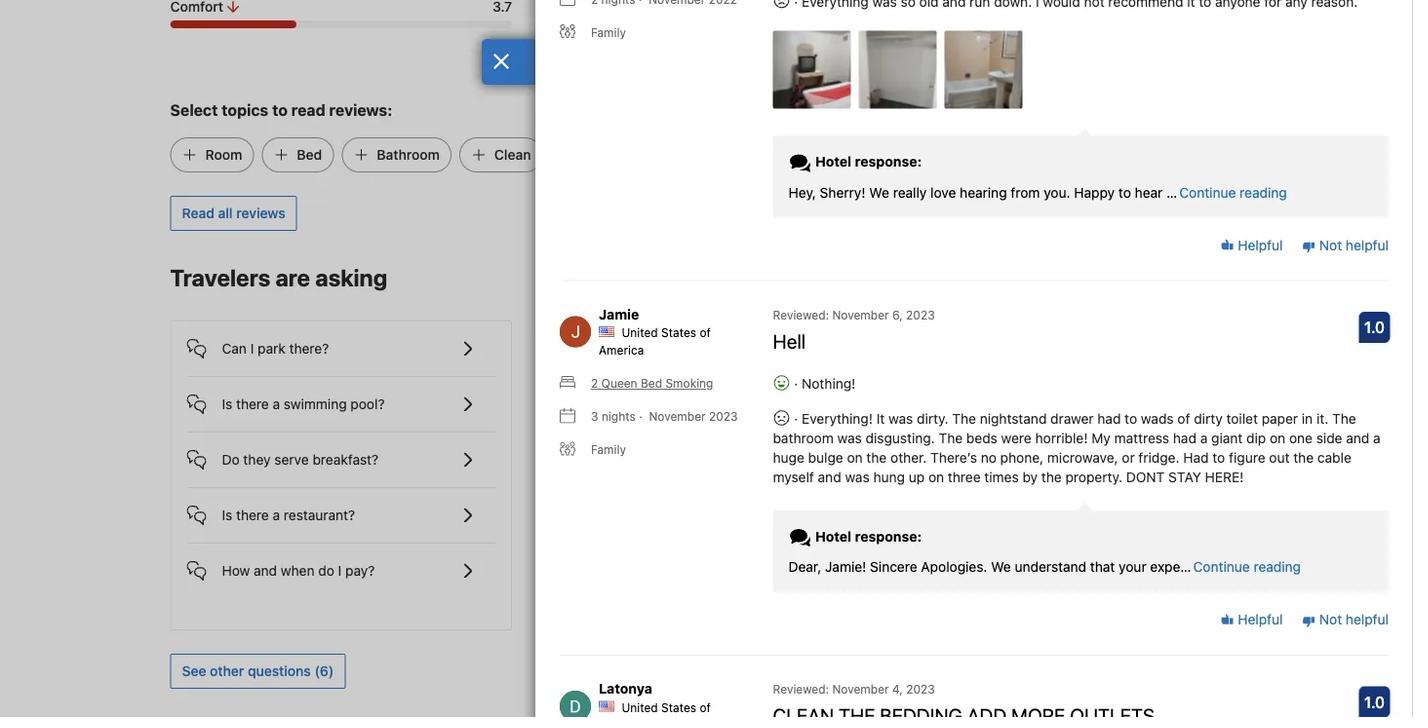 Task type: describe. For each thing, give the bounding box(es) containing it.
2 queen bed smoking link
[[560, 375, 713, 392]]

is there a spa?
[[587, 341, 679, 357]]

· for ·
[[791, 411, 802, 427]]

nothing!
[[802, 376, 856, 392]]

can
[[222, 341, 247, 357]]

0 vertical spatial was
[[889, 411, 913, 427]]

reviews:
[[329, 101, 393, 119]]

dear, jamie! sincere apologies. we understand that your expe… continue reading
[[789, 559, 1301, 575]]

the right by
[[1042, 469, 1062, 486]]

is there a restaurant?
[[222, 508, 355, 524]]

asking
[[315, 264, 387, 292]]

reviews
[[236, 205, 285, 221]]

mattress
[[1114, 430, 1169, 447]]

dip
[[1247, 430, 1266, 447]]

property.
[[1066, 469, 1123, 486]]

2 check- from the left
[[757, 394, 801, 411]]

happy
[[1074, 184, 1115, 200]]

do
[[318, 563, 334, 579]]

helpful for hey, sherry! we really love hearing from you. happy to hear … continue reading
[[1346, 237, 1389, 253]]

1 horizontal spatial had
[[1173, 430, 1197, 447]]

see for see other questions (6)
[[182, 664, 206, 680]]

2 vertical spatial was
[[845, 469, 870, 486]]

rooms for a
[[649, 523, 689, 539]]

value for money 3.4 meter
[[536, 20, 878, 28]]

rooms for an
[[649, 577, 689, 593]]

when
[[281, 563, 315, 579]]

1 check- from the left
[[672, 394, 715, 411]]

response: for we
[[855, 154, 922, 170]]

dont
[[1126, 469, 1165, 486]]

looking?
[[1053, 413, 1131, 436]]

is there a restaurant? button
[[187, 489, 496, 528]]

what
[[587, 394, 620, 411]]

november for reviewed: november 4, 2023
[[832, 683, 889, 697]]

6,
[[892, 308, 903, 322]]

scored 1.0 element for reviewed: november 4, 2023
[[1359, 687, 1390, 718]]

comfort 3.7 meter
[[170, 20, 512, 28]]

do
[[222, 452, 240, 468]]

ask a question
[[1025, 471, 1119, 488]]

what are the check-in and check- out times?
[[587, 394, 801, 430]]

america
[[599, 344, 644, 357]]

reviewed: november 6, 2023
[[773, 308, 935, 322]]

there for is there a swimming pool?
[[236, 396, 269, 412]]

bathroom
[[773, 430, 834, 447]]

3
[[591, 410, 598, 424]]

it.
[[1317, 411, 1329, 427]]

is there a spa? button
[[552, 322, 861, 361]]

not helpful button for hey, sherry! we really love hearing from you. happy to hear … continue reading
[[1302, 236, 1389, 255]]

do they serve breakfast? button
[[187, 433, 496, 472]]

bed inside 2 queen bed smoking link
[[641, 377, 662, 390]]

hey, sherry! we really love hearing from you. happy to hear … continue reading
[[789, 184, 1287, 200]]

the up hung
[[867, 450, 887, 466]]

dirty.
[[917, 411, 949, 427]]

dear,
[[789, 559, 821, 575]]

how
[[222, 563, 250, 579]]

giant
[[1211, 430, 1243, 447]]

· right nights
[[639, 410, 642, 424]]

times?
[[612, 414, 653, 430]]

queen
[[601, 377, 637, 390]]

see other questions (6)
[[182, 664, 334, 680]]

phone,
[[1000, 450, 1044, 466]]

2 queen bed smoking
[[591, 377, 713, 390]]

to left hear
[[1119, 184, 1131, 200]]

are for are there rooms with a balcony?
[[587, 523, 609, 539]]

disgusting.
[[866, 430, 935, 447]]

questions
[[248, 664, 311, 680]]

november for reviewed: november 6, 2023
[[832, 308, 889, 322]]

1 family from the top
[[591, 25, 626, 39]]

united states of
[[599, 701, 711, 718]]

helpful for dear, jamie! sincere apologies. we understand that your expe… continue reading
[[1346, 612, 1389, 628]]

are for are there rooms with an ocean view?
[[587, 577, 609, 593]]

from
[[1011, 184, 1040, 200]]

paper
[[1262, 411, 1298, 427]]

united for latonya
[[622, 701, 658, 715]]

select
[[170, 101, 218, 119]]

travelers are asking
[[170, 264, 387, 292]]

is for is there a spa?
[[587, 341, 598, 357]]

huge
[[773, 450, 804, 466]]

2
[[591, 377, 598, 390]]

room
[[205, 147, 242, 163]]

and right "side"
[[1346, 430, 1370, 447]]

in inside "what are the check-in and check- out times?"
[[715, 394, 726, 411]]

how and when do i pay? button
[[187, 544, 496, 583]]

they
[[243, 452, 271, 468]]

0 horizontal spatial on
[[847, 450, 863, 466]]

love
[[931, 184, 956, 200]]

serve
[[274, 452, 309, 468]]

to up 'here!'
[[1213, 450, 1225, 466]]

response: for sincere
[[855, 529, 922, 545]]

that
[[1090, 559, 1115, 575]]

reviewed: november 4, 2023
[[773, 683, 935, 697]]

other
[[210, 664, 244, 680]]

up
[[909, 469, 925, 486]]

breakfast?
[[313, 452, 379, 468]]

0 vertical spatial on
[[1270, 430, 1286, 447]]

there for is there a spa?
[[602, 341, 634, 357]]

reviewed: for reviewed: november 6, 2023
[[773, 308, 829, 322]]

of for latonya
[[700, 701, 711, 715]]

the up the beds
[[952, 411, 976, 427]]

microwave,
[[1047, 450, 1118, 466]]

are there rooms with an ocean view?
[[587, 577, 779, 612]]

nightstand
[[980, 411, 1047, 427]]

understand
[[1015, 559, 1087, 575]]

a right "side"
[[1373, 430, 1381, 447]]

view?
[[587, 596, 623, 612]]

read
[[291, 101, 325, 119]]

2023 for reviewed: november 6, 2023
[[906, 308, 935, 322]]

helpful button for hey, sherry! we really love hearing from you. happy to hear … continue reading
[[1221, 236, 1283, 255]]

see availability
[[1135, 272, 1231, 288]]

is there a swimming pool? button
[[187, 377, 496, 416]]

ocean
[[741, 577, 779, 593]]

a left swimming
[[273, 396, 280, 412]]

are there rooms with a balcony?
[[587, 523, 789, 539]]

is there a swimming pool?
[[222, 396, 385, 412]]

all
[[218, 205, 233, 221]]

ask
[[1025, 471, 1049, 488]]

states for jamie
[[661, 326, 696, 340]]

hey,
[[789, 184, 816, 200]]

drawer
[[1051, 411, 1094, 427]]

do they serve breakfast?
[[222, 452, 379, 468]]

of inside everything! it was dirty. the nightstand drawer had to wads of dirty toilet paper in it. the bathroom was disgusting. the beds were horrible! my mattress had a giant dip on one side and a huge bulge on the other. there's no phone, microwave, or fridge. had to figure out the cable myself and was hung up on three times by the property. dont stay here!
[[1178, 411, 1190, 427]]

a right ask
[[1052, 471, 1060, 488]]

1 vertical spatial continue
[[1193, 559, 1250, 575]]

are for the
[[624, 394, 644, 411]]

scored 1.0 element for reviewed: november 6, 2023
[[1359, 312, 1390, 343]]

to left the read
[[272, 101, 288, 119]]

1 vertical spatial 2023
[[709, 410, 738, 424]]

the up there's
[[939, 430, 963, 447]]

(6)
[[315, 664, 334, 680]]

everything! it was dirty. the nightstand drawer had to wads of dirty toilet paper in it. the bathroom was disgusting. the beds were horrible! my mattress had a giant dip on one side and a huge bulge on the other. there's no phone, microwave, or fridge. had to figure out the cable myself and was hung up on three times by the property. dont stay here!
[[773, 411, 1381, 486]]

there's
[[931, 450, 977, 466]]

…
[[1167, 184, 1177, 200]]



Task type: locate. For each thing, give the bounding box(es) containing it.
2 helpful button from the top
[[1221, 611, 1283, 630]]

united inside united states of america
[[622, 326, 658, 340]]

there for are there rooms with a balcony?
[[613, 523, 645, 539]]

was left hung
[[845, 469, 870, 486]]

out down the what
[[587, 414, 608, 430]]

· up bathroom
[[791, 411, 802, 427]]

the
[[648, 394, 668, 411], [867, 450, 887, 466], [1293, 450, 1314, 466], [1042, 469, 1062, 486]]

see left other
[[182, 664, 206, 680]]

here!
[[1205, 469, 1244, 486]]

smoking
[[666, 377, 713, 390]]

0 horizontal spatial bed
[[297, 147, 322, 163]]

1 vertical spatial family
[[591, 443, 626, 457]]

a
[[638, 341, 645, 357], [273, 396, 280, 412], [1200, 430, 1208, 447], [1373, 430, 1381, 447], [1052, 471, 1060, 488], [273, 508, 280, 524], [722, 523, 730, 539]]

continue
[[1179, 184, 1236, 200], [1193, 559, 1250, 575]]

and inside "what are the check-in and check- out times?"
[[730, 394, 753, 411]]

a inside button
[[273, 508, 280, 524]]

0 vertical spatial reviewed:
[[773, 308, 829, 322]]

are for asking
[[275, 264, 310, 292]]

1 reviewed: from the top
[[773, 308, 829, 322]]

in down is there a spa? button
[[715, 394, 726, 411]]

sherry!
[[820, 184, 866, 200]]

read all reviews
[[182, 205, 285, 221]]

times
[[984, 469, 1019, 486]]

clean
[[494, 147, 531, 163]]

response:
[[855, 154, 922, 170], [855, 529, 922, 545]]

1.0 for reviewed: november 4, 2023
[[1364, 693, 1385, 712]]

bed right queen
[[641, 377, 662, 390]]

reviewed: up hell
[[773, 308, 829, 322]]

how and when do i pay?
[[222, 563, 375, 579]]

2 1.0 from the top
[[1364, 693, 1385, 712]]

hotel response: up jamie! at the right bottom of the page
[[812, 529, 922, 545]]

with for an
[[692, 577, 719, 593]]

0 horizontal spatial are
[[275, 264, 310, 292]]

1 rooms from the top
[[649, 523, 689, 539]]

2 horizontal spatial on
[[1270, 430, 1286, 447]]

pool?
[[351, 396, 385, 412]]

of inside united states of america
[[700, 326, 711, 340]]

0 vertical spatial helpful
[[1346, 237, 1389, 253]]

2 hotel response: from the top
[[812, 529, 922, 545]]

· for · nothing!
[[794, 376, 798, 392]]

check- down the smoking
[[672, 394, 715, 411]]

1 horizontal spatial i
[[338, 563, 342, 579]]

1 horizontal spatial bed
[[641, 377, 662, 390]]

1 1.0 from the top
[[1364, 318, 1385, 337]]

there inside the are there rooms with an ocean view?
[[613, 577, 645, 593]]

can i park there?
[[222, 341, 329, 357]]

2 not helpful button from the top
[[1302, 611, 1389, 630]]

expe…
[[1150, 559, 1191, 575]]

0 vertical spatial had
[[1098, 411, 1121, 427]]

with up are there rooms with an ocean view? button
[[692, 523, 719, 539]]

i right do
[[338, 563, 342, 579]]

2 reviewed: from the top
[[773, 683, 829, 697]]

is for is there a restaurant?
[[222, 508, 232, 524]]

1 vertical spatial states
[[661, 701, 696, 715]]

see
[[1135, 272, 1160, 288], [182, 664, 206, 680]]

is
[[587, 341, 598, 357], [222, 396, 232, 412], [222, 508, 232, 524]]

is for is there a swimming pool?
[[222, 396, 232, 412]]

1 vertical spatial not helpful
[[1316, 612, 1389, 628]]

0 vertical spatial hotel response:
[[812, 154, 922, 170]]

3 nights · november 2023
[[591, 410, 738, 424]]

1 horizontal spatial out
[[1269, 450, 1290, 466]]

hotel up sherry!
[[815, 154, 852, 170]]

on right bulge
[[847, 450, 863, 466]]

2 vertical spatial 2023
[[906, 683, 935, 697]]

1 horizontal spatial are
[[624, 394, 644, 411]]

1 response: from the top
[[855, 154, 922, 170]]

·
[[794, 376, 798, 392], [639, 410, 642, 424], [791, 411, 802, 427]]

states
[[661, 326, 696, 340], [661, 701, 696, 715]]

a left restaurant?
[[273, 508, 280, 524]]

rooms down "are there rooms with a balcony?"
[[649, 577, 689, 593]]

my
[[1092, 430, 1111, 447]]

see left the 'availability'
[[1135, 272, 1160, 288]]

2 helpful from the top
[[1234, 612, 1283, 628]]

2 family from the top
[[591, 443, 626, 457]]

bed down the read
[[297, 147, 322, 163]]

are there rooms with an ocean view? button
[[552, 560, 861, 614]]

the down 2 queen bed smoking
[[648, 394, 668, 411]]

2 response: from the top
[[855, 529, 922, 545]]

we right apologies.
[[991, 559, 1011, 575]]

0 horizontal spatial check-
[[672, 394, 715, 411]]

of
[[700, 326, 711, 340], [1178, 411, 1190, 427], [700, 701, 711, 715]]

1 vertical spatial with
[[692, 577, 719, 593]]

1 vertical spatial reading
[[1254, 559, 1301, 575]]

0 vertical spatial see
[[1135, 272, 1160, 288]]

are inside "what are the check-in and check- out times?"
[[624, 394, 644, 411]]

0 vertical spatial of
[[700, 326, 711, 340]]

1 vertical spatial november
[[649, 410, 706, 424]]

0 horizontal spatial see
[[182, 664, 206, 680]]

united states of america
[[599, 326, 711, 357]]

with left an
[[692, 577, 719, 593]]

read all reviews button
[[170, 196, 297, 231]]

you.
[[1044, 184, 1070, 200]]

1 vertical spatial united
[[622, 701, 658, 715]]

1 horizontal spatial see
[[1135, 272, 1160, 288]]

are
[[587, 523, 609, 539], [587, 577, 609, 593]]

0 vertical spatial i
[[250, 341, 254, 357]]

the down one
[[1293, 450, 1314, 466]]

0 vertical spatial reading
[[1240, 184, 1287, 200]]

was down everything!
[[837, 430, 862, 447]]

november left "6,"
[[832, 308, 889, 322]]

not helpful button for dear, jamie! sincere apologies. we understand that your expe… continue reading
[[1302, 611, 1389, 630]]

and right how
[[254, 563, 277, 579]]

hotel response: up sherry!
[[812, 154, 922, 170]]

stay
[[1169, 469, 1201, 486]]

continue reading link for hear
[[1179, 183, 1287, 202]]

figure
[[1229, 450, 1266, 466]]

1 vertical spatial are
[[624, 394, 644, 411]]

1 vertical spatial response:
[[855, 529, 922, 545]]

dirty
[[1194, 411, 1223, 427]]

1 not helpful from the top
[[1316, 237, 1389, 253]]

0 vertical spatial are
[[275, 264, 310, 292]]

had up my
[[1098, 411, 1121, 427]]

not for dear, jamie! sincere apologies. we understand that your expe… continue reading
[[1319, 612, 1342, 628]]

out inside "what are the check-in and check- out times?"
[[587, 414, 608, 430]]

helpful button for dear, jamie! sincere apologies. we understand that your expe… continue reading
[[1221, 611, 1283, 630]]

0 horizontal spatial we
[[869, 184, 889, 200]]

there?
[[289, 341, 329, 357]]

hotel response:
[[812, 154, 922, 170], [812, 529, 922, 545]]

there inside button
[[236, 508, 269, 524]]

rooms inside are there rooms with a balcony? button
[[649, 523, 689, 539]]

states inside united states of america
[[661, 326, 696, 340]]

0 vertical spatial in
[[715, 394, 726, 411]]

one
[[1289, 430, 1313, 447]]

a left balcony?
[[722, 523, 730, 539]]

1 vertical spatial not helpful button
[[1302, 611, 1389, 630]]

helpful for dear, jamie! sincere apologies. we understand that your expe… continue reading
[[1234, 612, 1283, 628]]

1 scored 1.0 element from the top
[[1359, 312, 1390, 343]]

location 4.5 meter
[[901, 20, 1243, 28]]

november left 4,
[[832, 683, 889, 697]]

a left spa?
[[638, 341, 645, 357]]

no
[[981, 450, 997, 466]]

united
[[622, 326, 658, 340], [622, 701, 658, 715]]

other.
[[891, 450, 927, 466]]

0 horizontal spatial out
[[587, 414, 608, 430]]

0 vertical spatial response:
[[855, 154, 922, 170]]

1 vertical spatial in
[[1302, 411, 1313, 427]]

there for are there rooms with an ocean view?
[[613, 577, 645, 593]]

0 vertical spatial 2023
[[906, 308, 935, 322]]

hell
[[773, 329, 806, 352]]

2 vertical spatial november
[[832, 683, 889, 697]]

to up mattress
[[1125, 411, 1137, 427]]

in inside everything! it was dirty. the nightstand drawer had to wads of dirty toilet paper in it. the bathroom was disgusting. the beds were horrible! my mattress had a giant dip on one side and a huge bulge on the other. there's no phone, microwave, or fridge. had to figure out the cable myself and was hung up on three times by the property. dont stay here!
[[1302, 411, 1313, 427]]

1 vertical spatial we
[[991, 559, 1011, 575]]

states for latonya
[[661, 701, 696, 715]]

park
[[258, 341, 286, 357]]

2 vertical spatial of
[[700, 701, 711, 715]]

rooms inside the are there rooms with an ocean view?
[[649, 577, 689, 593]]

we left 'really'
[[869, 184, 889, 200]]

select topics to read reviews:
[[170, 101, 393, 119]]

1 vertical spatial scored 1.0 element
[[1359, 687, 1390, 718]]

0 vertical spatial with
[[692, 523, 719, 539]]

0 horizontal spatial had
[[1098, 411, 1121, 427]]

1 vertical spatial helpful button
[[1221, 611, 1283, 630]]

1 vertical spatial bed
[[641, 377, 662, 390]]

0 vertical spatial is
[[587, 341, 598, 357]]

hotel for sherry!
[[815, 154, 852, 170]]

1 vertical spatial helpful
[[1346, 612, 1389, 628]]

hung
[[873, 469, 905, 486]]

close image
[[493, 54, 510, 69]]

is left america
[[587, 341, 598, 357]]

had up "had"
[[1173, 430, 1197, 447]]

are there rooms with a balcony? button
[[552, 504, 861, 543]]

0 vertical spatial helpful
[[1234, 237, 1283, 253]]

response: up 'really'
[[855, 154, 922, 170]]

1 vertical spatial continue reading link
[[1193, 558, 1301, 577]]

1.0 for reviewed: november 6, 2023
[[1364, 318, 1385, 337]]

1 not from the top
[[1319, 237, 1342, 253]]

response: up sincere
[[855, 529, 922, 545]]

· left nothing!
[[794, 376, 798, 392]]

2 scored 1.0 element from the top
[[1359, 687, 1390, 718]]

0 vertical spatial we
[[869, 184, 889, 200]]

and down is there a spa? button
[[730, 394, 753, 411]]

reviewed: left 4,
[[773, 683, 829, 697]]

1 vertical spatial on
[[847, 450, 863, 466]]

hotel up jamie! at the right bottom of the page
[[815, 529, 852, 545]]

out inside everything! it was dirty. the nightstand drawer had to wads of dirty toilet paper in it. the bathroom was disgusting. the beds were horrible! my mattress had a giant dip on one side and a huge bulge on the other. there's no phone, microwave, or fridge. had to figure out the cable myself and was hung up on three times by the property. dont stay here!
[[1269, 450, 1290, 466]]

1 vertical spatial out
[[1269, 450, 1290, 466]]

helpful button
[[1221, 236, 1283, 255], [1221, 611, 1283, 630]]

1 with from the top
[[692, 523, 719, 539]]

of for jamie
[[700, 326, 711, 340]]

2 with from the top
[[692, 577, 719, 593]]

0 vertical spatial bed
[[297, 147, 322, 163]]

1 vertical spatial had
[[1173, 430, 1197, 447]]

are inside the are there rooms with an ocean view?
[[587, 577, 609, 593]]

myself
[[773, 469, 814, 486]]

family
[[591, 25, 626, 39], [591, 443, 626, 457]]

1 horizontal spatial in
[[1302, 411, 1313, 427]]

is up do
[[222, 396, 232, 412]]

2023 right 4,
[[906, 683, 935, 697]]

0 vertical spatial hotel
[[815, 154, 852, 170]]

not helpful for dear, jamie! sincere apologies. we understand that your expe… continue reading
[[1316, 612, 1389, 628]]

there for is there a restaurant?
[[236, 508, 269, 524]]

4,
[[892, 683, 903, 697]]

wads
[[1141, 411, 1174, 427]]

hotel response: for sherry!
[[812, 154, 922, 170]]

of inside united states of
[[700, 701, 711, 715]]

2 not helpful from the top
[[1316, 612, 1389, 628]]

1 horizontal spatial on
[[928, 469, 944, 486]]

out down one
[[1269, 450, 1290, 466]]

scored 1.0 element
[[1359, 312, 1390, 343], [1359, 687, 1390, 718]]

helpful
[[1234, 237, 1283, 253], [1234, 612, 1283, 628]]

horrible!
[[1035, 430, 1088, 447]]

0 horizontal spatial in
[[715, 394, 726, 411]]

and down bulge
[[818, 469, 841, 486]]

continue right …
[[1179, 184, 1236, 200]]

2023 right "6,"
[[906, 308, 935, 322]]

2 not from the top
[[1319, 612, 1342, 628]]

continue reading link right …
[[1179, 183, 1287, 202]]

1 vertical spatial hotel response:
[[812, 529, 922, 545]]

1 horizontal spatial we
[[991, 559, 1011, 575]]

2 vertical spatial is
[[222, 508, 232, 524]]

0 horizontal spatial i
[[250, 341, 254, 357]]

2 rooms from the top
[[649, 577, 689, 593]]

a down dirty
[[1200, 430, 1208, 447]]

availability
[[1163, 272, 1231, 288]]

are left asking
[[275, 264, 310, 292]]

· nothing!
[[791, 376, 856, 392]]

0 vertical spatial are
[[587, 523, 609, 539]]

had
[[1183, 450, 1209, 466]]

0 vertical spatial out
[[587, 414, 608, 430]]

0 vertical spatial november
[[832, 308, 889, 322]]

i right can
[[250, 341, 254, 357]]

is down do
[[222, 508, 232, 524]]

are down 2 queen bed smoking link
[[624, 394, 644, 411]]

0 vertical spatial united
[[622, 326, 658, 340]]

in left it.
[[1302, 411, 1313, 427]]

1 vertical spatial reviewed:
[[773, 683, 829, 697]]

1 vertical spatial not
[[1319, 612, 1342, 628]]

united inside united states of
[[622, 701, 658, 715]]

see for see availability
[[1135, 272, 1160, 288]]

not helpful for hey, sherry! we really love hearing from you. happy to hear … continue reading
[[1316, 237, 1389, 253]]

1 vertical spatial helpful
[[1234, 612, 1283, 628]]

2 states from the top
[[661, 701, 696, 715]]

fridge.
[[1139, 450, 1180, 466]]

the right it.
[[1332, 411, 1356, 427]]

it
[[877, 411, 885, 427]]

0 vertical spatial not helpful button
[[1302, 236, 1389, 255]]

1 vertical spatial i
[[338, 563, 342, 579]]

2 hotel from the top
[[815, 529, 852, 545]]

cable
[[1318, 450, 1352, 466]]

on down paper
[[1270, 430, 1286, 447]]

1 not helpful button from the top
[[1302, 236, 1389, 255]]

0 vertical spatial continue
[[1179, 184, 1236, 200]]

united for jamie
[[622, 326, 658, 340]]

1 vertical spatial is
[[222, 396, 232, 412]]

your
[[1119, 559, 1147, 575]]

1 vertical spatial hotel
[[815, 529, 852, 545]]

on
[[1270, 430, 1286, 447], [847, 450, 863, 466], [928, 469, 944, 486]]

0 vertical spatial rooms
[[649, 523, 689, 539]]

and
[[730, 394, 753, 411], [1346, 430, 1370, 447], [818, 469, 841, 486], [254, 563, 277, 579]]

still looking?
[[1014, 413, 1131, 436]]

1 are from the top
[[587, 523, 609, 539]]

an
[[722, 577, 738, 593]]

by
[[1023, 469, 1038, 486]]

1 vertical spatial of
[[1178, 411, 1190, 427]]

2 united from the top
[[622, 701, 658, 715]]

1 vertical spatial was
[[837, 430, 862, 447]]

0 vertical spatial not
[[1319, 237, 1342, 253]]

0 vertical spatial helpful button
[[1221, 236, 1283, 255]]

0 vertical spatial 1.0
[[1364, 318, 1385, 337]]

states inside united states of
[[661, 701, 696, 715]]

0 vertical spatial not helpful
[[1316, 237, 1389, 253]]

can i park there? button
[[187, 322, 496, 361]]

in
[[715, 394, 726, 411], [1302, 411, 1313, 427]]

1 hotel from the top
[[815, 154, 852, 170]]

reviewed: for reviewed: november 4, 2023
[[773, 683, 829, 697]]

was up disgusting.
[[889, 411, 913, 427]]

rooms up the are there rooms with an ocean view?
[[649, 523, 689, 539]]

1 vertical spatial are
[[587, 577, 609, 593]]

with for a
[[692, 523, 719, 539]]

not for hey, sherry! we really love hearing from you. happy to hear … continue reading
[[1319, 237, 1342, 253]]

on right up
[[928, 469, 944, 486]]

ask a question button
[[1013, 462, 1131, 497]]

2 are from the top
[[587, 577, 609, 593]]

continue reading link right expe…
[[1193, 558, 1301, 577]]

1 horizontal spatial check-
[[757, 394, 801, 411]]

0 vertical spatial scored 1.0 element
[[1359, 312, 1390, 343]]

with inside the are there rooms with an ocean view?
[[692, 577, 719, 593]]

the inside "what are the check-in and check- out times?"
[[648, 394, 668, 411]]

not
[[1319, 237, 1342, 253], [1319, 612, 1342, 628]]

november down the smoking
[[649, 410, 706, 424]]

2 helpful from the top
[[1346, 612, 1389, 628]]

spa?
[[649, 341, 679, 357]]

helpful for hey, sherry! we really love hearing from you. happy to hear … continue reading
[[1234, 237, 1283, 253]]

united up is there a spa?
[[622, 326, 658, 340]]

2 vertical spatial on
[[928, 469, 944, 486]]

helpful
[[1346, 237, 1389, 253], [1346, 612, 1389, 628]]

1 helpful button from the top
[[1221, 236, 1283, 255]]

1 vertical spatial rooms
[[649, 577, 689, 593]]

continue reading link for reading
[[1193, 558, 1301, 577]]

1 helpful from the top
[[1234, 237, 1283, 253]]

0 vertical spatial states
[[661, 326, 696, 340]]

is inside button
[[222, 508, 232, 524]]

1 vertical spatial see
[[182, 664, 206, 680]]

1 vertical spatial 1.0
[[1364, 693, 1385, 712]]

bed
[[297, 147, 322, 163], [641, 377, 662, 390]]

really
[[893, 184, 927, 200]]

reviewed:
[[773, 308, 829, 322], [773, 683, 829, 697]]

1 states from the top
[[661, 326, 696, 340]]

united down "latonya"
[[622, 701, 658, 715]]

hotel response: for jamie!
[[812, 529, 922, 545]]

question
[[1063, 471, 1119, 488]]

pay?
[[345, 563, 375, 579]]

2023 for reviewed: november 4, 2023
[[906, 683, 935, 697]]

hotel for jamie!
[[815, 529, 852, 545]]

1 helpful from the top
[[1346, 237, 1389, 253]]

check- up bathroom
[[757, 394, 801, 411]]

continue right expe…
[[1193, 559, 1250, 575]]

0 vertical spatial continue reading link
[[1179, 183, 1287, 202]]

2023 down the smoking
[[709, 410, 738, 424]]

0 vertical spatial family
[[591, 25, 626, 39]]

1 hotel response: from the top
[[812, 154, 922, 170]]

three
[[948, 469, 981, 486]]

1 united from the top
[[622, 326, 658, 340]]

toilet
[[1226, 411, 1258, 427]]



Task type: vqa. For each thing, say whether or not it's contained in the screenshot.
Explore
no



